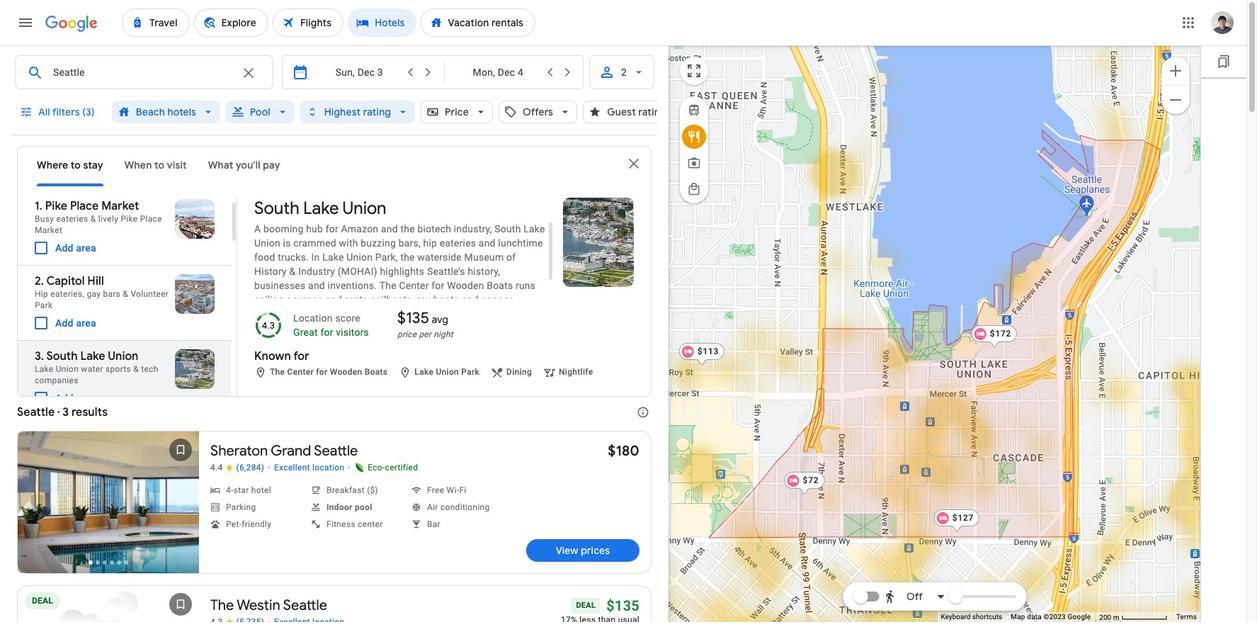 Task type: vqa. For each thing, say whether or not it's contained in the screenshot.
Lake
yes



Task type: describe. For each thing, give the bounding box(es) containing it.
shortcuts
[[973, 613, 1003, 621]]

data
[[1027, 613, 1042, 621]]

0 horizontal spatial place
[[70, 199, 99, 213]]

tech
[[141, 364, 158, 374]]

eateries inside 1. pike place market busy eateries & lively pike place market
[[56, 214, 88, 224]]

where
[[37, 159, 68, 171]]

is
[[283, 237, 291, 249]]

what you'll pay
[[208, 159, 280, 171]]

view prices button
[[526, 539, 640, 562]]

area for lake
[[76, 392, 96, 404]]

add area for capitol
[[55, 317, 96, 329]]

keyboard shortcuts button
[[941, 612, 1003, 622]]

all
[[38, 106, 50, 118]]

add area for south
[[55, 392, 96, 404]]

& inside 2. capitol hill hip eateries, gay bars & volunteer park
[[123, 289, 128, 299]]

$135 for $135
[[607, 597, 640, 614]]

$113 link
[[679, 343, 725, 367]]

in
[[311, 251, 320, 263]]

south inside 3. south lake union lake union water sports & tech companies
[[46, 349, 78, 363]]

sports
[[106, 364, 131, 374]]

paddleboarders
[[318, 308, 389, 320]]

history
[[254, 266, 287, 277]]

on
[[492, 308, 504, 320]]

$72
[[803, 475, 819, 485]]

1 horizontal spatial market
[[101, 199, 139, 213]]

1.
[[35, 199, 42, 213]]

add for south
[[55, 392, 73, 404]]

4.4 out of 5 stars from 6,284 reviews image
[[210, 463, 264, 473]]

map data ©2023 google
[[1011, 613, 1091, 621]]

clear image
[[240, 64, 257, 81]]

view prices link
[[526, 539, 640, 562]]

when to visit
[[124, 159, 187, 171]]

google
[[1068, 613, 1091, 621]]

food
[[254, 251, 275, 263]]

· excellent location ·
[[268, 462, 351, 473]]

known
[[254, 349, 291, 363]]

history,
[[468, 266, 500, 277]]

$72 link
[[785, 472, 825, 496]]

keyboard
[[941, 613, 971, 621]]

1 · from the left
[[268, 462, 271, 473]]

union up (mohai) on the left top of page
[[347, 251, 373, 263]]

hub
[[306, 223, 323, 234]]

booming
[[264, 223, 304, 234]]

prices
[[581, 544, 610, 557]]

guest
[[607, 106, 636, 118]]

eateries inside south lake union a booming hub for amazon and the biotech industry, south lake union is crammed with buzzing bars, hip eateries and lunchtime food trucks. in lake union park, the waterside museum of history & industry (mohai) highlights seattle's history, businesses and inventions. the center for wooden boats runs sailing courses and rents sailboats, rowboats and canoes. kayakers and paddleboarders float under seaplanes on the lake.
[[440, 237, 476, 249]]

lake up hub
[[303, 198, 339, 219]]

terms link
[[1177, 613, 1197, 621]]

sailboats,
[[371, 294, 414, 305]]

boats inside south lake union a booming hub for amazon and the biotech industry, south lake union is crammed with buzzing bars, hip eateries and lunchtime food trucks. in lake union park, the waterside museum of history & industry (mohai) highlights seattle's history, businesses and inventions. the center for wooden boats runs sailing courses and rents sailboats, rowboats and canoes. kayakers and paddleboarders float under seaplanes on the lake.
[[487, 280, 513, 291]]

1 horizontal spatial deal
[[576, 601, 596, 610]]

$127
[[953, 513, 974, 523]]

offers
[[523, 106, 553, 118]]

bars
[[103, 289, 121, 299]]

a
[[254, 223, 261, 234]]

water
[[81, 364, 103, 374]]

wooden inside south lake union a booming hub for amazon and the biotech industry, south lake union is crammed with buzzing bars, hip eateries and lunchtime food trucks. in lake union park, the waterside museum of history & industry (mohai) highlights seattle's history, businesses and inventions. the center for wooden boats runs sailing courses and rents sailboats, rowboats and canoes. kayakers and paddleboarders float under seaplanes on the lake.
[[447, 280, 484, 291]]

guest rating button
[[583, 95, 690, 129]]

to for visit
[[154, 159, 165, 171]]

night
[[434, 329, 453, 339]]

industry
[[298, 266, 335, 277]]

zoom in map image
[[1168, 62, 1185, 79]]

Check-in text field
[[317, 56, 401, 89]]

museum
[[464, 251, 504, 263]]

$180 link
[[608, 442, 640, 460]]

stay
[[83, 159, 103, 171]]

tab list containing where to stay
[[18, 147, 626, 186]]

2
[[621, 67, 627, 78]]

200 m button
[[1096, 612, 1172, 622]]

results
[[72, 405, 108, 419]]

view prices
[[556, 544, 610, 557]]

$172 link
[[972, 325, 1018, 349]]

0 vertical spatial pike
[[45, 199, 67, 213]]

inventions.
[[328, 280, 377, 291]]

$127 link
[[934, 509, 980, 533]]

view larger map image
[[686, 62, 703, 79]]

(mohai)
[[338, 266, 377, 277]]

excellent
[[274, 463, 310, 473]]

with
[[339, 237, 358, 249]]

hip
[[35, 289, 48, 299]]

pay
[[263, 159, 280, 171]]

highlights
[[380, 266, 425, 277]]

visit
[[167, 159, 187, 171]]

4.3
[[262, 320, 275, 330]]

0 vertical spatial south
[[254, 198, 299, 219]]

known for
[[254, 349, 309, 363]]

when
[[124, 159, 152, 171]]

location
[[312, 463, 345, 473]]

1 vertical spatial next image
[[164, 488, 198, 522]]

photo 1 image
[[18, 431, 199, 573]]

kayakers
[[254, 308, 296, 320]]

price
[[397, 329, 417, 339]]

dining
[[507, 367, 532, 377]]

crammed
[[293, 237, 336, 249]]

2 horizontal spatial south
[[495, 223, 521, 234]]

2 button
[[589, 55, 655, 89]]

$113
[[698, 346, 719, 356]]

lunchtime
[[498, 237, 543, 249]]

1 vertical spatial center
[[287, 367, 314, 377]]

add for pike
[[55, 242, 73, 254]]

float
[[391, 308, 412, 320]]

3. south lake union lake union water sports & tech companies
[[35, 349, 158, 385]]

and up 'seaplanes'
[[462, 294, 479, 305]]

4.3 out of 5 stars from 5,735 reviews image
[[210, 617, 264, 622]]

view
[[556, 544, 579, 557]]

area for place
[[76, 242, 96, 254]]

200 m
[[1100, 613, 1121, 621]]

2 vertical spatial the
[[506, 308, 520, 320]]

0 horizontal spatial boats
[[365, 367, 388, 377]]

canoes.
[[481, 294, 517, 305]]

biotech
[[418, 223, 451, 234]]

learn more about these results image
[[626, 395, 660, 429]]

price button
[[421, 95, 493, 129]]

you'll
[[236, 159, 261, 171]]

and up museum
[[479, 237, 496, 249]]

and up buzzing on the left
[[381, 223, 398, 234]]

map region
[[638, 0, 1257, 622]]

main menu image
[[17, 14, 34, 31]]

seattle · 3 results
[[17, 405, 108, 419]]

2. capitol hill hip eateries, gay bars & volunteer park
[[35, 274, 169, 310]]

& inside 1. pike place market busy eateries & lively pike place market
[[91, 214, 96, 224]]



Task type: locate. For each thing, give the bounding box(es) containing it.
hotels
[[167, 106, 196, 118]]

& left "tech"
[[133, 364, 139, 374]]

0 horizontal spatial next image
[[164, 488, 198, 522]]

eateries right busy
[[56, 214, 88, 224]]

200
[[1100, 613, 1112, 621]]

off
[[907, 590, 923, 603]]

highest
[[324, 106, 361, 118]]

and left rents
[[325, 294, 342, 305]]

0 vertical spatial the
[[380, 280, 397, 291]]

the up bars,
[[401, 223, 415, 234]]

1 vertical spatial market
[[35, 225, 62, 235]]

2 vertical spatial south
[[46, 349, 78, 363]]

1 horizontal spatial center
[[399, 280, 429, 291]]

eateries,
[[51, 289, 84, 299]]

1 vertical spatial boats
[[365, 367, 388, 377]]

$135 avg price per night
[[397, 308, 453, 339]]

& left lively
[[91, 214, 96, 224]]

1 horizontal spatial wooden
[[447, 280, 484, 291]]

0 horizontal spatial eateries
[[56, 214, 88, 224]]

price
[[445, 106, 469, 118]]

deal
[[32, 596, 53, 606], [576, 601, 596, 610]]

filters
[[52, 106, 80, 118]]

1 horizontal spatial to
[[154, 159, 165, 171]]

and down 'industry'
[[308, 280, 325, 291]]

union up amazon
[[343, 198, 387, 219]]

1 add from the top
[[55, 242, 73, 254]]

·
[[268, 462, 271, 473], [348, 462, 351, 473]]

park down hip at left
[[35, 300, 53, 310]]

1 vertical spatial add
[[55, 317, 73, 329]]

park inside 2. capitol hill hip eateries, gay bars & volunteer park
[[35, 300, 53, 310]]

1 to from the left
[[71, 159, 81, 171]]

3 area from the top
[[76, 392, 96, 404]]

Search for places, hotels and more text field
[[52, 56, 232, 89]]

add up capitol
[[55, 242, 73, 254]]

0 horizontal spatial market
[[35, 225, 62, 235]]

1 horizontal spatial boats
[[487, 280, 513, 291]]

· right (6,284) at bottom
[[268, 462, 271, 473]]

0 horizontal spatial pike
[[45, 199, 67, 213]]

2 to from the left
[[154, 159, 165, 171]]

add area up capitol
[[55, 242, 96, 254]]

1 vertical spatial add area
[[55, 317, 96, 329]]

the
[[380, 280, 397, 291], [270, 367, 285, 377]]

and down courses
[[298, 308, 315, 320]]

the right on
[[506, 308, 520, 320]]

eco-certified
[[368, 463, 418, 473]]

south right 3.
[[46, 349, 78, 363]]

2 · from the left
[[348, 462, 351, 473]]

place right lively
[[140, 214, 162, 224]]

photos list
[[18, 431, 199, 585]]

center
[[399, 280, 429, 291], [287, 367, 314, 377]]

1 horizontal spatial eateries
[[440, 237, 476, 249]]

lake.
[[523, 308, 544, 320]]

0 horizontal spatial the
[[270, 367, 285, 377]]

visitors
[[336, 326, 369, 338]]

union up sports
[[108, 349, 138, 363]]

0 horizontal spatial ·
[[268, 462, 271, 473]]

0 vertical spatial add area
[[55, 242, 96, 254]]

hip
[[423, 237, 437, 249]]

seaplanes
[[443, 308, 489, 320]]

$135 up price
[[397, 308, 430, 328]]

0 horizontal spatial to
[[71, 159, 81, 171]]

to for stay
[[71, 159, 81, 171]]

1 vertical spatial place
[[140, 214, 162, 224]]

1 horizontal spatial ·
[[348, 462, 351, 473]]

& down trucks.
[[289, 266, 296, 277]]

volunteer
[[131, 289, 169, 299]]

1 vertical spatial the
[[401, 251, 415, 263]]

to left stay
[[71, 159, 81, 171]]

2.
[[35, 274, 44, 288]]

rating for guest rating
[[638, 106, 666, 118]]

2 vertical spatial area
[[76, 392, 96, 404]]

Check-out text field
[[455, 56, 541, 89]]

union down night at bottom left
[[436, 367, 459, 377]]

pool button
[[226, 95, 294, 129]]

union up food
[[254, 237, 280, 249]]

1 vertical spatial $135
[[607, 597, 640, 614]]

1 vertical spatial area
[[76, 317, 96, 329]]

union
[[343, 198, 387, 219], [254, 237, 280, 249], [347, 251, 373, 263], [108, 349, 138, 363], [56, 364, 79, 374], [436, 367, 459, 377]]

wooden down history,
[[447, 280, 484, 291]]

1 rating from the left
[[363, 106, 391, 118]]

place
[[70, 199, 99, 213], [140, 214, 162, 224]]

area for hill
[[76, 317, 96, 329]]

$135 down prices
[[607, 597, 640, 614]]

hill
[[87, 274, 104, 288]]

lake down 3.
[[35, 364, 53, 374]]

add for capitol
[[55, 317, 73, 329]]

0 horizontal spatial south
[[46, 349, 78, 363]]

lake up lunchtime
[[524, 223, 545, 234]]

0 horizontal spatial rating
[[363, 106, 391, 118]]

1 vertical spatial eateries
[[440, 237, 476, 249]]

1 area from the top
[[76, 242, 96, 254]]

park
[[35, 300, 53, 310], [461, 367, 480, 377]]

0 vertical spatial place
[[70, 199, 99, 213]]

add area down "eateries,"
[[55, 317, 96, 329]]

eco-
[[368, 463, 385, 473]]

lake down per
[[415, 367, 434, 377]]

2 vertical spatial add
[[55, 392, 73, 404]]

1 vertical spatial wooden
[[330, 367, 362, 377]]

1 vertical spatial park
[[461, 367, 480, 377]]

boats
[[487, 280, 513, 291], [365, 367, 388, 377]]

terms
[[1177, 613, 1197, 621]]

boats down visitors
[[365, 367, 388, 377]]

sailing
[[254, 294, 284, 305]]

& inside 3. south lake union lake union water sports & tech companies
[[133, 364, 139, 374]]

buzzing
[[361, 237, 396, 249]]

pike
[[45, 199, 67, 213], [121, 214, 138, 224]]

add down "eateries,"
[[55, 317, 73, 329]]

add area for pike
[[55, 242, 96, 254]]

2 vertical spatial add area
[[55, 392, 96, 404]]

eateries down industry,
[[440, 237, 476, 249]]

0 vertical spatial area
[[76, 242, 96, 254]]

seattle · 3
[[17, 405, 69, 419]]

center inside south lake union a booming hub for amazon and the biotech industry, south lake union is crammed with buzzing bars, hip eateries and lunchtime food trucks. in lake union park, the waterside museum of history & industry (mohai) highlights seattle's history, businesses and inventions. the center for wooden boats runs sailing courses and rents sailboats, rowboats and canoes. kayakers and paddleboarders float under seaplanes on the lake.
[[399, 280, 429, 291]]

save the westin seattle to collection image
[[164, 587, 198, 621]]

$172
[[990, 329, 1012, 339]]

center down known for at the bottom left of page
[[287, 367, 314, 377]]

boats up canoes.
[[487, 280, 513, 291]]

rating right the highest
[[363, 106, 391, 118]]

for inside location score great for visitors
[[321, 326, 333, 338]]

4.3 out of 5 image
[[254, 311, 283, 339]]

add area up seattle · 3 results
[[55, 392, 96, 404]]

rents
[[345, 294, 368, 305]]

capitol
[[46, 274, 85, 288]]

pool
[[250, 106, 270, 118]]

area down gay
[[76, 317, 96, 329]]

south up lunchtime
[[495, 223, 521, 234]]

busy
[[35, 214, 54, 224]]

back image
[[19, 488, 53, 522]]

rating right guest
[[638, 106, 666, 118]]

guest rating
[[607, 106, 666, 118]]

add up seattle · 3 results
[[55, 392, 73, 404]]

1 horizontal spatial $135
[[607, 597, 640, 614]]

per
[[419, 329, 431, 339]]

area
[[76, 242, 96, 254], [76, 317, 96, 329], [76, 392, 96, 404]]

4.4
[[210, 463, 223, 473]]

off button
[[881, 580, 950, 614]]

waterside
[[418, 251, 462, 263]]

market
[[101, 199, 139, 213], [35, 225, 62, 235]]

wooden down visitors
[[330, 367, 362, 377]]

pike up busy
[[45, 199, 67, 213]]

park left dining
[[461, 367, 480, 377]]

and
[[381, 223, 398, 234], [479, 237, 496, 249], [308, 280, 325, 291], [325, 294, 342, 305], [462, 294, 479, 305], [298, 308, 315, 320]]

&
[[91, 214, 96, 224], [289, 266, 296, 277], [123, 289, 128, 299], [133, 364, 139, 374]]

pike right lively
[[121, 214, 138, 224]]

south lake union a booming hub for amazon and the biotech industry, south lake union is crammed with buzzing bars, hip eateries and lunchtime food trucks. in lake union park, the waterside museum of history & industry (mohai) highlights seattle's history, businesses and inventions. the center for wooden boats runs sailing courses and rents sailboats, rowboats and canoes. kayakers and paddleboarders float under seaplanes on the lake.
[[254, 198, 545, 320]]

area up results on the left bottom of page
[[76, 392, 96, 404]]

the center for wooden boats
[[270, 367, 388, 377]]

1 horizontal spatial the
[[380, 280, 397, 291]]

0 vertical spatial $135
[[397, 308, 430, 328]]

3 add from the top
[[55, 392, 73, 404]]

0 vertical spatial center
[[399, 280, 429, 291]]

all filters (3) button
[[11, 95, 106, 129]]

0 horizontal spatial center
[[287, 367, 314, 377]]

3 add area from the top
[[55, 392, 96, 404]]

the inside south lake union a booming hub for amazon and the biotech industry, south lake union is crammed with buzzing bars, hip eateries and lunchtime food trucks. in lake union park, the waterside museum of history & industry (mohai) highlights seattle's history, businesses and inventions. the center for wooden boats runs sailing courses and rents sailboats, rowboats and canoes. kayakers and paddleboarders float under seaplanes on the lake.
[[380, 280, 397, 291]]

next image down save sheraton grand seattle to collection image
[[164, 488, 198, 522]]

2 add from the top
[[55, 317, 73, 329]]

0 vertical spatial park
[[35, 300, 53, 310]]

beach hotels
[[136, 106, 196, 118]]

next image down 2
[[623, 95, 657, 129]]

0 vertical spatial eateries
[[56, 214, 88, 224]]

to left "visit"
[[154, 159, 165, 171]]

(6,284)
[[236, 463, 264, 473]]

save sheraton grand seattle to collection image
[[164, 433, 198, 467]]

1 vertical spatial pike
[[121, 214, 138, 224]]

0 vertical spatial next image
[[623, 95, 657, 129]]

$135 inside $135 avg price per night
[[397, 308, 430, 328]]

beach
[[136, 106, 165, 118]]

1 horizontal spatial next image
[[623, 95, 657, 129]]

the down known for at the bottom left of page
[[270, 367, 285, 377]]

place up lively
[[70, 199, 99, 213]]

$135 for $135 avg price per night
[[397, 308, 430, 328]]

0 vertical spatial wooden
[[447, 280, 484, 291]]

tab list
[[18, 147, 626, 186]]

the down bars,
[[401, 251, 415, 263]]

to
[[71, 159, 81, 171], [154, 159, 165, 171]]

filters form
[[11, 45, 690, 143]]

1 add area from the top
[[55, 242, 96, 254]]

center down highlights
[[399, 280, 429, 291]]

1 horizontal spatial pike
[[121, 214, 138, 224]]

location
[[293, 312, 333, 323]]

$135
[[397, 308, 430, 328], [607, 597, 640, 614]]

1 vertical spatial the
[[270, 367, 285, 377]]

add
[[55, 242, 73, 254], [55, 317, 73, 329], [55, 392, 73, 404]]

· right location
[[348, 462, 351, 473]]

highest rating button
[[300, 95, 415, 129]]

1 horizontal spatial rating
[[638, 106, 666, 118]]

next image inside filters form
[[623, 95, 657, 129]]

& inside south lake union a booming hub for amazon and the biotech industry, south lake union is crammed with buzzing bars, hip eateries and lunchtime food trucks. in lake union park, the waterside museum of history & industry (mohai) highlights seattle's history, businesses and inventions. the center for wooden boats runs sailing courses and rents sailboats, rowboats and canoes. kayakers and paddleboarders float under seaplanes on the lake.
[[289, 266, 296, 277]]

0 vertical spatial boats
[[487, 280, 513, 291]]

next image
[[623, 95, 657, 129], [164, 488, 198, 522]]

lake up water
[[80, 349, 105, 363]]

eco-certified link
[[354, 462, 418, 473]]

2 add area from the top
[[55, 317, 96, 329]]

zoom out map image
[[1168, 91, 1185, 108]]

the up sailboats,
[[380, 280, 397, 291]]

(3)
[[82, 106, 95, 118]]

0 horizontal spatial $135
[[397, 308, 430, 328]]

0 vertical spatial add
[[55, 242, 73, 254]]

0 horizontal spatial deal
[[32, 596, 53, 606]]

south up booming
[[254, 198, 299, 219]]

rating for highest rating
[[363, 106, 391, 118]]

union up "companies"
[[56, 364, 79, 374]]

market down busy
[[35, 225, 62, 235]]

lake
[[303, 198, 339, 219], [524, 223, 545, 234], [322, 251, 344, 263], [80, 349, 105, 363], [35, 364, 53, 374], [415, 367, 434, 377]]

1 horizontal spatial place
[[140, 214, 162, 224]]

bars,
[[399, 237, 421, 249]]

0 vertical spatial the
[[401, 223, 415, 234]]

0 vertical spatial market
[[101, 199, 139, 213]]

1 horizontal spatial park
[[461, 367, 480, 377]]

area down 1. pike place market busy eateries & lively pike place market
[[76, 242, 96, 254]]

gay
[[87, 289, 101, 299]]

1. pike place market busy eateries & lively pike place market
[[35, 199, 162, 235]]

m
[[1113, 613, 1120, 621]]

0 horizontal spatial wooden
[[330, 367, 362, 377]]

2 rating from the left
[[638, 106, 666, 118]]

1 vertical spatial south
[[495, 223, 521, 234]]

close image
[[626, 155, 643, 172]]

0 horizontal spatial park
[[35, 300, 53, 310]]

market up lively
[[101, 199, 139, 213]]

beach hotels button
[[112, 95, 220, 129]]

2 area from the top
[[76, 317, 96, 329]]

certified
[[385, 463, 418, 473]]

score
[[335, 312, 361, 323]]

runs
[[516, 280, 536, 291]]

businesses
[[254, 280, 306, 291]]

amazon
[[341, 223, 379, 234]]

companies
[[35, 375, 78, 385]]

1 horizontal spatial south
[[254, 198, 299, 219]]

& right bars
[[123, 289, 128, 299]]

lake right in
[[322, 251, 344, 263]]



